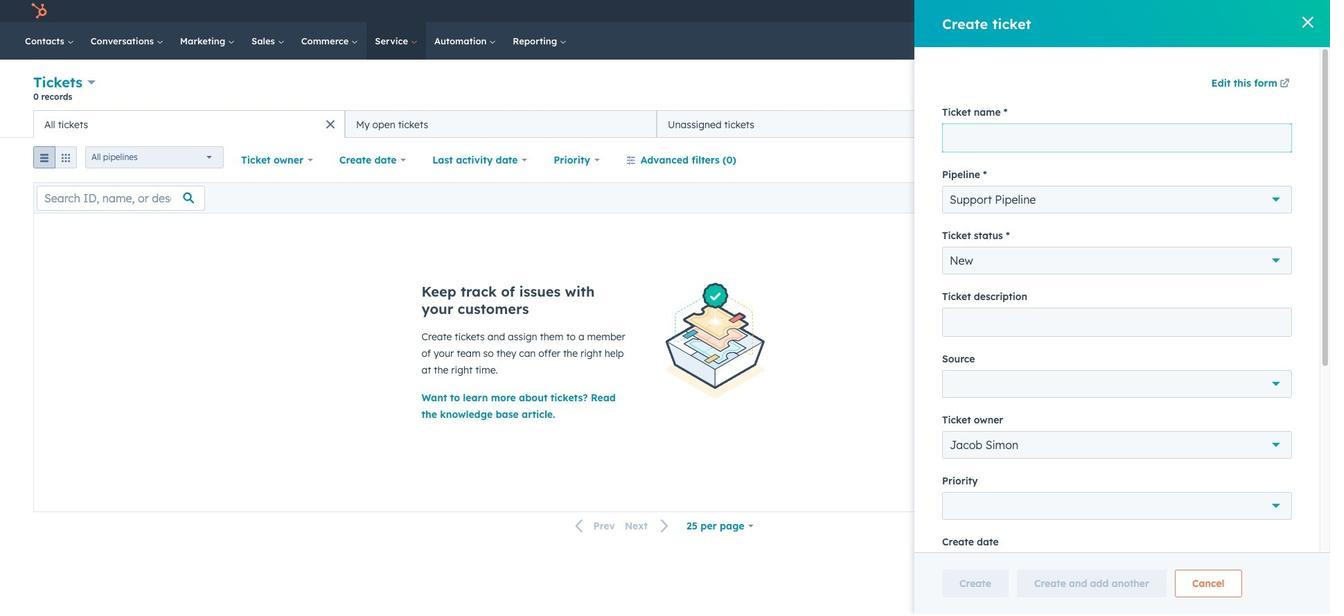 Task type: describe. For each thing, give the bounding box(es) containing it.
Search HubSpot search field
[[1126, 29, 1282, 53]]

jacob simon image
[[1232, 5, 1244, 17]]

Search ID, name, or description search field
[[37, 185, 205, 210]]



Task type: vqa. For each thing, say whether or not it's contained in the screenshot.
Marketplaces image at the right top of page
yes



Task type: locate. For each thing, give the bounding box(es) containing it.
marketplaces image
[[1127, 6, 1139, 19]]

pagination navigation
[[567, 517, 678, 535]]

group
[[33, 146, 77, 174]]

menu
[[1026, 0, 1314, 22]]

banner
[[33, 72, 1298, 110]]



